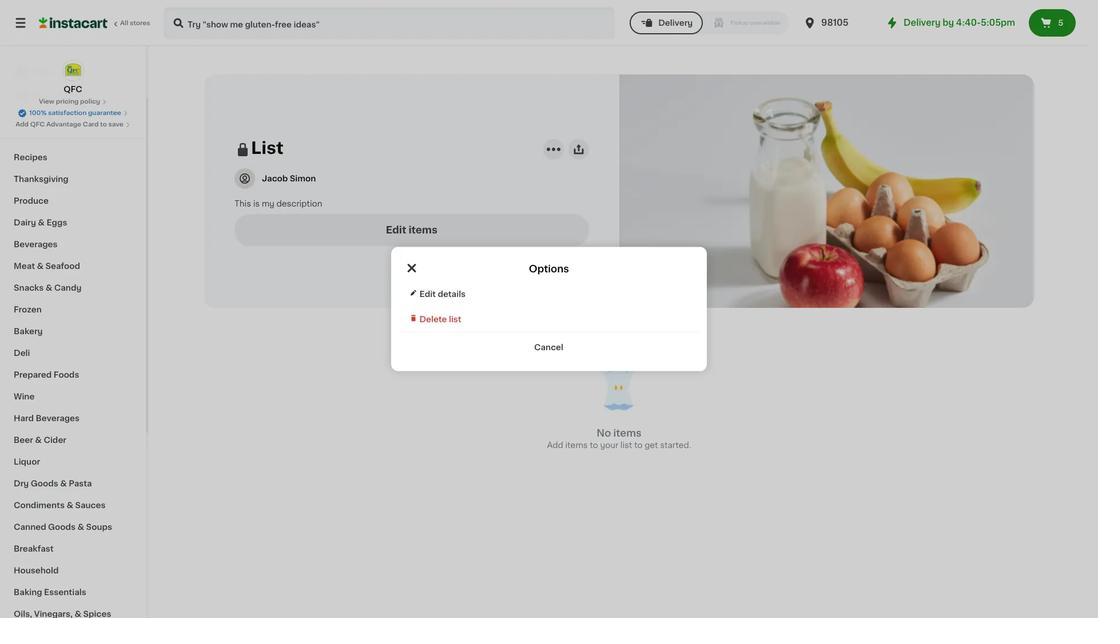Task type: describe. For each thing, give the bounding box(es) containing it.
service type group
[[630, 11, 790, 34]]

seafood
[[46, 262, 80, 270]]

stores
[[130, 20, 150, 26]]

baking
[[14, 588, 42, 596]]

100% satisfaction guarantee button
[[18, 106, 128, 118]]

frozen
[[14, 306, 42, 314]]

goods for dry
[[31, 480, 58, 488]]

save
[[108, 121, 124, 128]]

breakfast
[[14, 545, 54, 553]]

edit list dialog
[[391, 247, 707, 371]]

lists
[[32, 113, 52, 121]]

cider
[[44, 436, 66, 444]]

bakery link
[[7, 321, 139, 342]]

your
[[601, 441, 619, 449]]

snacks
[[14, 284, 44, 292]]

household
[[14, 567, 59, 575]]

soups
[[86, 523, 112, 531]]

shop link
[[7, 60, 139, 82]]

& for beer
[[35, 436, 42, 444]]

delivery by 4:40-5:05pm
[[904, 18, 1016, 27]]

dry goods & pasta link
[[7, 473, 139, 495]]

liquor link
[[7, 451, 139, 473]]

meat
[[14, 262, 35, 270]]

jacob
[[262, 174, 288, 182]]

details
[[438, 290, 466, 298]]

hard
[[14, 414, 34, 422]]

breakfast link
[[7, 538, 139, 560]]

list
[[251, 139, 284, 156]]

add qfc advantage card to save link
[[16, 120, 130, 129]]

baking essentials
[[14, 588, 86, 596]]

baking essentials link
[[7, 582, 139, 603]]

pasta
[[69, 480, 92, 488]]

no items add items to your list to get started.
[[547, 429, 692, 449]]

edit for edit items
[[386, 225, 407, 234]]

add qfc advantage card to save
[[16, 121, 124, 128]]

100%
[[29, 110, 47, 116]]

satisfaction
[[48, 110, 87, 116]]

100% satisfaction guarantee
[[29, 110, 121, 116]]

buy it again
[[32, 90, 81, 98]]

& inside 'link'
[[60, 480, 67, 488]]

deli
[[14, 349, 30, 357]]

shop
[[32, 67, 53, 75]]

all stores
[[120, 20, 150, 26]]

advantage
[[46, 121, 81, 128]]

5:05pm
[[982, 18, 1016, 27]]

eggs
[[47, 219, 67, 227]]

4:40-
[[957, 18, 982, 27]]

description
[[277, 199, 322, 208]]

options
[[530, 264, 570, 273]]

98105
[[822, 18, 849, 27]]

dry
[[14, 480, 29, 488]]

beverages link
[[7, 234, 139, 255]]

instacart logo image
[[39, 16, 108, 30]]

thanksgiving link
[[7, 168, 139, 190]]

0 vertical spatial beverages
[[14, 240, 58, 248]]

bakery
[[14, 327, 43, 335]]

qfc logo image
[[62, 60, 84, 81]]

again
[[58, 90, 81, 98]]

dairy & eggs
[[14, 219, 67, 227]]

dairy
[[14, 219, 36, 227]]

edit items button
[[235, 214, 589, 246]]

beer & cider link
[[7, 429, 139, 451]]

& inside "link"
[[78, 523, 84, 531]]

it
[[50, 90, 56, 98]]

hard beverages
[[14, 414, 80, 422]]

add inside no items add items to your list to get started.
[[547, 441, 564, 449]]

list inside no items add items to your list to get started.
[[621, 441, 633, 449]]

delete list button
[[401, 306, 698, 332]]

wine
[[14, 393, 35, 401]]

condiments & sauces link
[[7, 495, 139, 516]]

canned
[[14, 523, 46, 531]]

prepared foods
[[14, 371, 79, 379]]

buy it again link
[[7, 82, 139, 105]]



Task type: vqa. For each thing, say whether or not it's contained in the screenshot.
the middle items
yes



Task type: locate. For each thing, give the bounding box(es) containing it.
by
[[943, 18, 955, 27]]

sauces
[[75, 501, 106, 509]]

5 button
[[1030, 9, 1077, 37]]

beer & cider
[[14, 436, 66, 444]]

recipes
[[14, 153, 47, 161]]

add left the your
[[547, 441, 564, 449]]

wine link
[[7, 386, 139, 408]]

& for meat
[[37, 262, 44, 270]]

edit for edit details
[[420, 290, 436, 298]]

goods up condiments
[[31, 480, 58, 488]]

delivery inside delivery by 4:40-5:05pm link
[[904, 18, 941, 27]]

goods inside "link"
[[48, 523, 76, 531]]

items for edit
[[409, 225, 438, 234]]

1 vertical spatial edit
[[420, 290, 436, 298]]

started.
[[661, 441, 692, 449]]

beverages down dairy & eggs
[[14, 240, 58, 248]]

list right delete at the left bottom of the page
[[449, 315, 462, 323]]

to down guarantee
[[100, 121, 107, 128]]

edit details
[[420, 290, 466, 298]]

beverages up cider
[[36, 414, 80, 422]]

1 horizontal spatial add
[[547, 441, 564, 449]]

liquor
[[14, 458, 40, 466]]

1 vertical spatial qfc
[[30, 121, 45, 128]]

0 horizontal spatial delivery
[[659, 19, 693, 27]]

to left get
[[635, 441, 643, 449]]

list inside button
[[449, 315, 462, 323]]

edit inside edit items button
[[386, 225, 407, 234]]

98105 button
[[804, 7, 872, 39]]

condiments
[[14, 501, 65, 509]]

thanksgiving
[[14, 175, 69, 183]]

prepared foods link
[[7, 364, 139, 386]]

cancel button
[[401, 332, 698, 353]]

policy
[[80, 98, 100, 105]]

get
[[645, 441, 659, 449]]

meat & seafood
[[14, 262, 80, 270]]

cancel
[[535, 343, 564, 351]]

1 vertical spatial list
[[621, 441, 633, 449]]

goods for canned
[[48, 523, 76, 531]]

qfc up 'view pricing policy' link
[[64, 85, 82, 93]]

my
[[262, 199, 275, 208]]

1 vertical spatial items
[[614, 429, 642, 438]]

delivery for delivery
[[659, 19, 693, 27]]

beer
[[14, 436, 33, 444]]

1 horizontal spatial edit
[[420, 290, 436, 298]]

this
[[235, 199, 251, 208]]

all
[[120, 20, 128, 26]]

1 horizontal spatial to
[[590, 441, 599, 449]]

produce
[[14, 197, 49, 205]]

qfc inside 'link'
[[64, 85, 82, 93]]

view pricing policy
[[39, 98, 100, 105]]

0 vertical spatial edit
[[386, 225, 407, 234]]

goods inside 'link'
[[31, 480, 58, 488]]

dry goods & pasta
[[14, 480, 92, 488]]

& for dairy
[[38, 219, 45, 227]]

& left sauces
[[67, 501, 73, 509]]

jacob simon
[[262, 174, 316, 182]]

guarantee
[[88, 110, 121, 116]]

& right "beer" on the bottom of page
[[35, 436, 42, 444]]

0 vertical spatial qfc
[[64, 85, 82, 93]]

delivery for delivery by 4:40-5:05pm
[[904, 18, 941, 27]]

& left eggs
[[38, 219, 45, 227]]

0 horizontal spatial edit
[[386, 225, 407, 234]]

1 horizontal spatial list
[[621, 441, 633, 449]]

edit details button
[[401, 281, 698, 306]]

canned goods & soups
[[14, 523, 112, 531]]

1 vertical spatial beverages
[[36, 414, 80, 422]]

0 vertical spatial items
[[409, 225, 438, 234]]

to for items
[[590, 441, 599, 449]]

list right the your
[[621, 441, 633, 449]]

edit inside edit details button
[[420, 290, 436, 298]]

dairy & eggs link
[[7, 212, 139, 234]]

& left pasta at left
[[60, 480, 67, 488]]

& right meat at the top of the page
[[37, 262, 44, 270]]

qfc down lists
[[30, 121, 45, 128]]

1 vertical spatial goods
[[48, 523, 76, 531]]

recipes link
[[7, 147, 139, 168]]

view pricing policy link
[[39, 97, 107, 106]]

to left the your
[[590, 441, 599, 449]]

prepared
[[14, 371, 52, 379]]

items for no
[[614, 429, 642, 438]]

pricing
[[56, 98, 79, 105]]

items inside button
[[409, 225, 438, 234]]

hard beverages link
[[7, 408, 139, 429]]

2 horizontal spatial items
[[614, 429, 642, 438]]

edit items
[[386, 225, 438, 234]]

1 horizontal spatial qfc
[[64, 85, 82, 93]]

0 horizontal spatial items
[[409, 225, 438, 234]]

frozen link
[[7, 299, 139, 321]]

0 vertical spatial goods
[[31, 480, 58, 488]]

is
[[253, 199, 260, 208]]

2 horizontal spatial to
[[635, 441, 643, 449]]

add up recipes
[[16, 121, 29, 128]]

& for snacks
[[46, 284, 52, 292]]

5
[[1059, 19, 1064, 27]]

& left soups
[[78, 523, 84, 531]]

goods down condiments & sauces
[[48, 523, 76, 531]]

candy
[[54, 284, 82, 292]]

canned goods & soups link
[[7, 516, 139, 538]]

simon
[[290, 174, 316, 182]]

0 vertical spatial list
[[449, 315, 462, 323]]

buy
[[32, 90, 48, 98]]

this is my description
[[235, 199, 322, 208]]

essentials
[[44, 588, 86, 596]]

delivery button
[[630, 11, 704, 34]]

0 horizontal spatial add
[[16, 121, 29, 128]]

& for condiments
[[67, 501, 73, 509]]

to for qfc
[[100, 121, 107, 128]]

beverages
[[14, 240, 58, 248], [36, 414, 80, 422]]

to
[[100, 121, 107, 128], [590, 441, 599, 449], [635, 441, 643, 449]]

qfc link
[[62, 60, 84, 95]]

0 vertical spatial add
[[16, 121, 29, 128]]

0 horizontal spatial list
[[449, 315, 462, 323]]

household link
[[7, 560, 139, 582]]

goods
[[31, 480, 58, 488], [48, 523, 76, 531]]

0 horizontal spatial qfc
[[30, 121, 45, 128]]

add
[[16, 121, 29, 128], [547, 441, 564, 449]]

1 horizontal spatial delivery
[[904, 18, 941, 27]]

& left candy
[[46, 284, 52, 292]]

delivery by 4:40-5:05pm link
[[886, 16, 1016, 30]]

all stores link
[[39, 7, 151, 39]]

lists link
[[7, 105, 139, 128]]

meat & seafood link
[[7, 255, 139, 277]]

snacks & candy
[[14, 284, 82, 292]]

2 vertical spatial items
[[566, 441, 588, 449]]

produce link
[[7, 190, 139, 212]]

&
[[38, 219, 45, 227], [37, 262, 44, 270], [46, 284, 52, 292], [35, 436, 42, 444], [60, 480, 67, 488], [67, 501, 73, 509], [78, 523, 84, 531]]

1 horizontal spatial items
[[566, 441, 588, 449]]

1 vertical spatial add
[[547, 441, 564, 449]]

condiments & sauces
[[14, 501, 106, 509]]

None search field
[[164, 7, 615, 39]]

0 horizontal spatial to
[[100, 121, 107, 128]]

no
[[597, 429, 612, 438]]

delivery inside delivery button
[[659, 19, 693, 27]]



